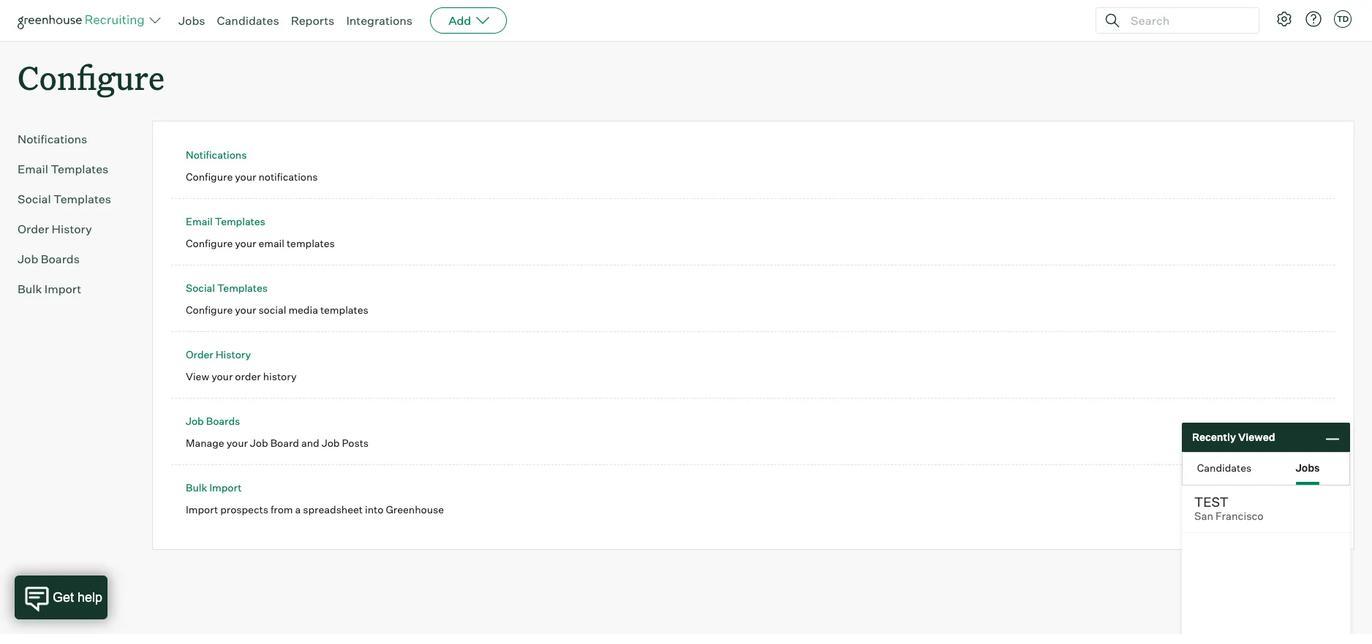 Task type: describe. For each thing, give the bounding box(es) containing it.
order history inside 'link'
[[18, 222, 92, 237]]

0 vertical spatial email
[[18, 162, 48, 176]]

1 vertical spatial import
[[209, 482, 242, 494]]

0 horizontal spatial candidates
[[217, 13, 279, 28]]

import prospects from a spreadsheet into greenhouse
[[186, 503, 444, 516]]

1 horizontal spatial job boards
[[186, 415, 240, 427]]

history
[[263, 370, 297, 382]]

templates inside social templates link
[[53, 192, 111, 206]]

your for email
[[235, 237, 256, 249]]

0 horizontal spatial bulk import link
[[18, 280, 129, 298]]

san
[[1195, 510, 1214, 523]]

spreadsheet
[[303, 503, 363, 516]]

1 vertical spatial bulk import
[[186, 482, 242, 494]]

2 vertical spatial import
[[186, 503, 218, 516]]

recently viewed
[[1193, 431, 1276, 444]]

manage your job board and job posts
[[186, 437, 369, 449]]

0 vertical spatial jobs
[[179, 13, 205, 28]]

view your order history
[[186, 370, 297, 382]]

0 vertical spatial social templates
[[18, 192, 111, 206]]

configure for notifications
[[186, 170, 233, 183]]

greenhouse recruiting image
[[18, 12, 149, 29]]

integrations
[[346, 13, 413, 28]]

view
[[186, 370, 209, 382]]

configure your social media templates
[[186, 303, 369, 316]]

reports link
[[291, 13, 335, 28]]

1 vertical spatial job boards link
[[186, 415, 240, 427]]

1 vertical spatial email
[[186, 215, 213, 228]]

your for order
[[212, 370, 233, 382]]

0 vertical spatial job boards
[[18, 252, 80, 267]]

td button
[[1335, 10, 1352, 28]]

add
[[449, 13, 471, 28]]

1 vertical spatial email templates
[[186, 215, 265, 228]]

templates inside "email templates" link
[[51, 162, 109, 176]]

configure for social templates
[[186, 303, 233, 316]]

order
[[235, 370, 261, 382]]

1 vertical spatial social templates
[[186, 282, 268, 294]]

Search text field
[[1128, 10, 1246, 31]]

1 vertical spatial templates
[[320, 303, 369, 316]]

td button
[[1332, 7, 1355, 31]]

posts
[[342, 437, 369, 449]]

test san francisco
[[1195, 494, 1264, 523]]

1 vertical spatial order
[[186, 348, 213, 361]]

1 horizontal spatial jobs
[[1296, 461, 1321, 474]]

1 horizontal spatial order history
[[186, 348, 251, 361]]

your for job
[[227, 437, 248, 449]]

notifications
[[259, 170, 318, 183]]



Task type: locate. For each thing, give the bounding box(es) containing it.
order history
[[18, 222, 92, 237], [186, 348, 251, 361]]

1 vertical spatial order history
[[186, 348, 251, 361]]

templates
[[51, 162, 109, 176], [53, 192, 111, 206], [215, 215, 265, 228], [217, 282, 268, 294]]

configure your notifications
[[186, 170, 318, 183]]

1 horizontal spatial notifications
[[186, 149, 247, 161]]

order
[[18, 222, 49, 237], [186, 348, 213, 361]]

email templates link
[[18, 160, 129, 178], [186, 215, 265, 228]]

job boards link
[[18, 250, 129, 268], [186, 415, 240, 427]]

1 vertical spatial jobs
[[1296, 461, 1321, 474]]

0 vertical spatial order history
[[18, 222, 92, 237]]

0 horizontal spatial email
[[18, 162, 48, 176]]

your right view on the left of page
[[212, 370, 233, 382]]

0 vertical spatial import
[[45, 282, 81, 297]]

email
[[259, 237, 285, 249]]

0 vertical spatial templates
[[287, 237, 335, 249]]

1 horizontal spatial email templates
[[186, 215, 265, 228]]

manage
[[186, 437, 224, 449]]

1 horizontal spatial notifications link
[[186, 149, 247, 161]]

and
[[301, 437, 320, 449]]

jobs link
[[179, 13, 205, 28]]

1 vertical spatial social
[[186, 282, 215, 294]]

a
[[295, 503, 301, 516]]

templates
[[287, 237, 335, 249], [320, 303, 369, 316]]

0 vertical spatial notifications
[[18, 132, 87, 146]]

board
[[270, 437, 299, 449]]

configure your email templates
[[186, 237, 335, 249]]

1 horizontal spatial boards
[[206, 415, 240, 427]]

0 vertical spatial history
[[52, 222, 92, 237]]

0 horizontal spatial boards
[[41, 252, 80, 267]]

add button
[[430, 7, 507, 34]]

0 vertical spatial email templates
[[18, 162, 109, 176]]

candidates link
[[217, 13, 279, 28]]

your for social
[[235, 303, 256, 316]]

social
[[18, 192, 51, 206], [186, 282, 215, 294]]

social templates
[[18, 192, 111, 206], [186, 282, 268, 294]]

0 horizontal spatial order
[[18, 222, 49, 237]]

0 horizontal spatial email templates
[[18, 162, 109, 176]]

0 horizontal spatial order history link
[[18, 220, 129, 238]]

1 vertical spatial notifications
[[186, 149, 247, 161]]

0 horizontal spatial email templates link
[[18, 160, 129, 178]]

0 vertical spatial candidates
[[217, 13, 279, 28]]

into
[[365, 503, 384, 516]]

recently
[[1193, 431, 1237, 444]]

your left notifications
[[235, 170, 256, 183]]

1 horizontal spatial order history link
[[186, 348, 251, 361]]

1 horizontal spatial email templates link
[[186, 215, 265, 228]]

1 vertical spatial social templates link
[[186, 282, 268, 294]]

0 vertical spatial bulk import
[[18, 282, 81, 297]]

1 vertical spatial bulk import link
[[186, 482, 242, 494]]

social
[[259, 303, 286, 316]]

jobs
[[179, 13, 205, 28], [1296, 461, 1321, 474]]

templates right "email"
[[287, 237, 335, 249]]

candidates down recently viewed
[[1198, 461, 1252, 474]]

0 vertical spatial boards
[[41, 252, 80, 267]]

1 vertical spatial boards
[[206, 415, 240, 427]]

your right manage
[[227, 437, 248, 449]]

greenhouse
[[386, 503, 444, 516]]

1 horizontal spatial social templates link
[[186, 282, 268, 294]]

candidates
[[217, 13, 279, 28], [1198, 461, 1252, 474]]

1 horizontal spatial job boards link
[[186, 415, 240, 427]]

email
[[18, 162, 48, 176], [186, 215, 213, 228]]

0 vertical spatial bulk
[[18, 282, 42, 297]]

your
[[235, 170, 256, 183], [235, 237, 256, 249], [235, 303, 256, 316], [212, 370, 233, 382], [227, 437, 248, 449]]

history
[[52, 222, 92, 237], [216, 348, 251, 361]]

job boards
[[18, 252, 80, 267], [186, 415, 240, 427]]

viewed
[[1239, 431, 1276, 444]]

1 vertical spatial bulk
[[186, 482, 207, 494]]

prospects
[[220, 503, 268, 516]]

0 horizontal spatial bulk
[[18, 282, 42, 297]]

your left "email"
[[235, 237, 256, 249]]

your left social
[[235, 303, 256, 316]]

1 horizontal spatial email
[[186, 215, 213, 228]]

from
[[271, 503, 293, 516]]

0 horizontal spatial notifications
[[18, 132, 87, 146]]

1 vertical spatial job boards
[[186, 415, 240, 427]]

configure
[[18, 56, 165, 99], [186, 170, 233, 183], [186, 237, 233, 249], [186, 303, 233, 316]]

job
[[18, 252, 38, 267], [186, 415, 204, 427], [250, 437, 268, 449], [322, 437, 340, 449]]

1 horizontal spatial bulk import link
[[186, 482, 242, 494]]

order inside 'link'
[[18, 222, 49, 237]]

0 horizontal spatial social templates
[[18, 192, 111, 206]]

configure image
[[1276, 10, 1294, 28]]

tab list
[[1183, 453, 1350, 485]]

0 vertical spatial email templates link
[[18, 160, 129, 178]]

1 vertical spatial history
[[216, 348, 251, 361]]

candidates right jobs "link"
[[217, 13, 279, 28]]

templates right media
[[320, 303, 369, 316]]

0 horizontal spatial jobs
[[179, 13, 205, 28]]

0 horizontal spatial history
[[52, 222, 92, 237]]

0 vertical spatial bulk import link
[[18, 280, 129, 298]]

0 horizontal spatial social
[[18, 192, 51, 206]]

0 vertical spatial social
[[18, 192, 51, 206]]

1 vertical spatial notifications link
[[186, 149, 247, 161]]

0 horizontal spatial notifications link
[[18, 130, 129, 148]]

social templates link
[[18, 190, 129, 208], [186, 282, 268, 294]]

test
[[1195, 494, 1229, 510]]

1 vertical spatial email templates link
[[186, 215, 265, 228]]

0 vertical spatial order
[[18, 222, 49, 237]]

0 horizontal spatial job boards link
[[18, 250, 129, 268]]

1 vertical spatial order history link
[[186, 348, 251, 361]]

0 vertical spatial job boards link
[[18, 250, 129, 268]]

configure for email templates
[[186, 237, 233, 249]]

bulk
[[18, 282, 42, 297], [186, 482, 207, 494]]

notifications link
[[18, 130, 129, 148], [186, 149, 247, 161]]

notifications
[[18, 132, 87, 146], [186, 149, 247, 161]]

integrations link
[[346, 13, 413, 28]]

0 vertical spatial order history link
[[18, 220, 129, 238]]

1 horizontal spatial order
[[186, 348, 213, 361]]

0 horizontal spatial job boards
[[18, 252, 80, 267]]

reports
[[291, 13, 335, 28]]

boards
[[41, 252, 80, 267], [206, 415, 240, 427]]

1 horizontal spatial bulk
[[186, 482, 207, 494]]

francisco
[[1216, 510, 1264, 523]]

0 horizontal spatial bulk import
[[18, 282, 81, 297]]

1 horizontal spatial candidates
[[1198, 461, 1252, 474]]

history inside 'link'
[[52, 222, 92, 237]]

td
[[1338, 14, 1349, 24]]

1 horizontal spatial history
[[216, 348, 251, 361]]

media
[[289, 303, 318, 316]]

bulk import
[[18, 282, 81, 297], [186, 482, 242, 494]]

1 horizontal spatial bulk import
[[186, 482, 242, 494]]

1 vertical spatial candidates
[[1198, 461, 1252, 474]]

email templates
[[18, 162, 109, 176], [186, 215, 265, 228]]

bulk import link
[[18, 280, 129, 298], [186, 482, 242, 494]]

import
[[45, 282, 81, 297], [209, 482, 242, 494], [186, 503, 218, 516]]

1 horizontal spatial social templates
[[186, 282, 268, 294]]

0 vertical spatial social templates link
[[18, 190, 129, 208]]

0 horizontal spatial social templates link
[[18, 190, 129, 208]]

0 horizontal spatial order history
[[18, 222, 92, 237]]

1 horizontal spatial social
[[186, 282, 215, 294]]

tab list containing candidates
[[1183, 453, 1350, 485]]

your for notifications
[[235, 170, 256, 183]]

order history link
[[18, 220, 129, 238], [186, 348, 251, 361]]

0 vertical spatial notifications link
[[18, 130, 129, 148]]



Task type: vqa. For each thing, say whether or not it's contained in the screenshot.


